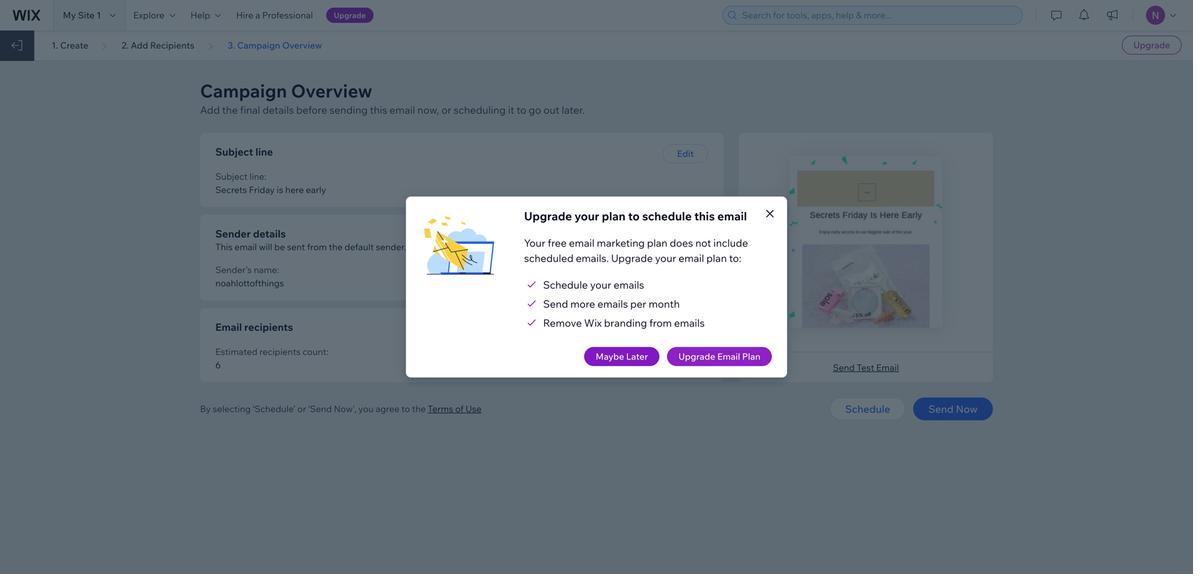 Task type: describe. For each thing, give the bounding box(es) containing it.
add inside campaign overview add the final details before sending this email now, or scheduling it to go out later.
[[200, 104, 220, 116]]

email inside campaign overview add the final details before sending this email now, or scheduling it to go out later.
[[390, 104, 415, 116]]

to up marketing
[[628, 209, 640, 223]]

1 vertical spatial from
[[650, 317, 672, 330]]

campaign overview add the final details before sending this email now, or scheduling it to go out later.
[[200, 80, 585, 116]]

selecting
[[213, 404, 251, 415]]

2 vertical spatial emails
[[674, 317, 705, 330]]

2. add recipients link
[[122, 40, 195, 51]]

estimated recipients count: 6
[[215, 346, 329, 371]]

from inside sender details this email will be sent from the default sender.
[[307, 241, 327, 253]]

upgrade inside 'your free email marketing plan does not include scheduled emails. upgrade your email plan to:'
[[611, 252, 653, 265]]

send test email
[[833, 362, 899, 373]]

agree
[[376, 404, 400, 415]]

sending
[[330, 104, 368, 116]]

does
[[670, 237, 693, 249]]

your free email marketing plan does not include scheduled emails. upgrade your email plan to:
[[524, 237, 748, 265]]

scheduling
[[454, 104, 506, 116]]

3.
[[228, 40, 235, 51]]

subject for subject line: secrets friday is here early
[[215, 171, 248, 182]]

hire a professional
[[236, 10, 313, 21]]

2. add recipients
[[122, 40, 195, 51]]

free
[[548, 237, 567, 249]]

1. create
[[52, 40, 88, 51]]

sender
[[215, 228, 251, 240]]

will
[[259, 241, 272, 253]]

per
[[631, 298, 647, 310]]

my site 1
[[63, 10, 101, 21]]

the inside sender details this email will be sent from the default sender.
[[329, 241, 343, 253]]

site
[[78, 10, 95, 21]]

sender.
[[376, 241, 406, 253]]

more
[[571, 298, 595, 310]]

your inside 'your free email marketing plan does not include scheduled emails. upgrade your email plan to:'
[[655, 252, 677, 265]]

0 horizontal spatial email
[[215, 321, 242, 334]]

explore
[[133, 10, 165, 21]]

1 vertical spatial this
[[695, 209, 715, 223]]

0 horizontal spatial plan
[[602, 209, 626, 223]]

upgrade email plan button
[[667, 347, 772, 366]]

be
[[274, 241, 285, 253]]

out
[[544, 104, 560, 116]]

hire
[[236, 10, 253, 21]]

emails for more
[[598, 298, 628, 310]]

schedule
[[642, 209, 692, 223]]

2 vertical spatial the
[[412, 404, 426, 415]]

1 vertical spatial plan
[[647, 237, 668, 249]]

schedule button
[[830, 398, 906, 421]]

it
[[508, 104, 515, 116]]

a
[[255, 10, 260, 21]]

noahlottofthings@gmail.com
[[470, 278, 590, 289]]

1
[[97, 10, 101, 21]]

emails for your
[[614, 279, 644, 291]]

test
[[857, 362, 875, 373]]

manage button
[[652, 226, 709, 245]]

emails.
[[576, 252, 609, 265]]

0 vertical spatial campaign
[[237, 40, 280, 51]]

upgrade your plan to schedule this email
[[524, 209, 747, 223]]

this inside campaign overview add the final details before sending this email now, or scheduling it to go out later.
[[370, 104, 387, 116]]

count:
[[303, 346, 329, 357]]

marketing
[[597, 237, 645, 249]]

estimated
[[215, 346, 258, 357]]

schedule for schedule your emails
[[543, 279, 588, 291]]

recipients
[[150, 40, 195, 51]]

default
[[345, 241, 374, 253]]

remove wix branding from emails
[[543, 317, 705, 330]]

name:
[[254, 264, 279, 275]]

subject line: secrets friday is here early
[[215, 171, 326, 195]]

3. campaign overview
[[228, 40, 322, 51]]

2 vertical spatial plan
[[707, 252, 727, 265]]

overview inside 3. campaign overview link
[[282, 40, 322, 51]]

reply-
[[470, 264, 496, 275]]

details inside sender details this email will be sent from the default sender.
[[253, 228, 286, 240]]

hire a professional link
[[229, 0, 321, 31]]

later.
[[562, 104, 585, 116]]

friday
[[249, 184, 275, 195]]

0 horizontal spatial or
[[298, 404, 306, 415]]

subject line
[[215, 146, 273, 158]]

is
[[277, 184, 283, 195]]

send for send now
[[929, 403, 954, 416]]

help button
[[183, 0, 229, 31]]

edit button for email recipients
[[663, 320, 709, 339]]

send now button
[[914, 398, 993, 421]]

the inside campaign overview add the final details before sending this email now, or scheduling it to go out later.
[[222, 104, 238, 116]]

'send
[[308, 404, 332, 415]]

help
[[191, 10, 210, 21]]

now',
[[334, 404, 357, 415]]



Task type: vqa. For each thing, say whether or not it's contained in the screenshot.
3/8 completed
no



Task type: locate. For each thing, give the bounding box(es) containing it.
plan up marketing
[[602, 209, 626, 223]]

plan left to:
[[707, 252, 727, 265]]

1 vertical spatial upgrade button
[[1122, 36, 1182, 55]]

by selecting 'schedule' or 'send now', you agree to the terms of use
[[200, 404, 482, 415]]

1 horizontal spatial this
[[695, 209, 715, 223]]

you
[[359, 404, 374, 415]]

send for send more emails per month
[[543, 298, 568, 310]]

send inside send now button
[[929, 403, 954, 416]]

details right final
[[263, 104, 294, 116]]

details up will
[[253, 228, 286, 240]]

subject inside subject line: secrets friday is here early
[[215, 171, 248, 182]]

0 horizontal spatial schedule
[[543, 279, 588, 291]]

send inside send test email button
[[833, 362, 855, 373]]

overview inside campaign overview add the final details before sending this email now, or scheduling it to go out later.
[[291, 80, 372, 102]]

0 vertical spatial the
[[222, 104, 238, 116]]

final
[[240, 104, 260, 116]]

create
[[60, 40, 88, 51]]

later
[[626, 351, 648, 362]]

subject up secrets
[[215, 171, 248, 182]]

include
[[714, 237, 748, 249]]

recipients for email
[[244, 321, 293, 334]]

1 vertical spatial overview
[[291, 80, 372, 102]]

email recipients
[[215, 321, 293, 334]]

0 horizontal spatial send
[[543, 298, 568, 310]]

recipients up estimated recipients count: 6
[[244, 321, 293, 334]]

send test email button
[[833, 362, 899, 374]]

upgrade button
[[326, 8, 374, 23], [1122, 36, 1182, 55]]

this
[[215, 241, 233, 253]]

0 vertical spatial your
[[575, 209, 599, 223]]

noahlottofthings
[[215, 278, 284, 289]]

email down sender
[[235, 241, 257, 253]]

of
[[455, 404, 464, 415]]

plan
[[742, 351, 761, 362]]

0 horizontal spatial add
[[131, 40, 148, 51]]

2 horizontal spatial email
[[877, 362, 899, 373]]

2 horizontal spatial plan
[[707, 252, 727, 265]]

2 edit button from the top
[[663, 320, 709, 339]]

terms of use link
[[428, 404, 482, 415]]

1 vertical spatial or
[[298, 404, 306, 415]]

early
[[306, 184, 326, 195]]

subject left line
[[215, 146, 253, 158]]

0 vertical spatial recipients
[[244, 321, 293, 334]]

to:
[[729, 252, 742, 265]]

the left final
[[222, 104, 238, 116]]

campaign inside campaign overview add the final details before sending this email now, or scheduling it to go out later.
[[200, 80, 287, 102]]

remove
[[543, 317, 582, 330]]

line
[[256, 146, 273, 158]]

0 vertical spatial schedule
[[543, 279, 588, 291]]

branding
[[604, 317, 647, 330]]

from right the sent
[[307, 241, 327, 253]]

subject for subject line
[[215, 146, 253, 158]]

1 vertical spatial recipients
[[260, 346, 301, 357]]

1 vertical spatial edit
[[677, 323, 694, 335]]

your up send more emails per month
[[590, 279, 612, 291]]

email
[[215, 321, 242, 334], [718, 351, 740, 362], [877, 362, 899, 373]]

0 vertical spatial this
[[370, 104, 387, 116]]

'schedule'
[[253, 404, 296, 415]]

emails
[[614, 279, 644, 291], [598, 298, 628, 310], [674, 317, 705, 330]]

sent
[[287, 241, 305, 253]]

from
[[307, 241, 327, 253], [650, 317, 672, 330]]

email right test at the bottom of page
[[877, 362, 899, 373]]

go
[[529, 104, 541, 116]]

add left final
[[200, 104, 220, 116]]

recipients inside estimated recipients count: 6
[[260, 346, 301, 357]]

1 vertical spatial edit button
[[663, 320, 709, 339]]

0 horizontal spatial the
[[222, 104, 238, 116]]

sender details this email will be sent from the default sender.
[[215, 228, 406, 253]]

email up emails.
[[569, 237, 595, 249]]

emails down month
[[674, 317, 705, 330]]

0 vertical spatial or
[[442, 104, 452, 116]]

2 horizontal spatial send
[[929, 403, 954, 416]]

recipients left the count:
[[260, 346, 301, 357]]

1 vertical spatial send
[[833, 362, 855, 373]]

this right sending
[[370, 104, 387, 116]]

or inside campaign overview add the final details before sending this email now, or scheduling it to go out later.
[[442, 104, 452, 116]]

schedule for schedule
[[846, 403, 891, 416]]

1 horizontal spatial plan
[[647, 237, 668, 249]]

add right 2.
[[131, 40, 148, 51]]

to inside reply-to email: noahlottofthings@gmail.com
[[496, 264, 504, 275]]

edit for subject line
[[677, 148, 694, 159]]

send up remove
[[543, 298, 568, 310]]

manage
[[663, 230, 697, 241]]

0 horizontal spatial this
[[370, 104, 387, 116]]

0 vertical spatial plan
[[602, 209, 626, 223]]

0 vertical spatial upgrade button
[[326, 8, 374, 23]]

send left now
[[929, 403, 954, 416]]

the left terms
[[412, 404, 426, 415]]

send left test at the bottom of page
[[833, 362, 855, 373]]

wix
[[584, 317, 602, 330]]

overview down the professional
[[282, 40, 322, 51]]

my
[[63, 10, 76, 21]]

upgrade
[[334, 10, 366, 20], [1134, 39, 1171, 51], [524, 209, 572, 223], [611, 252, 653, 265], [679, 351, 716, 362]]

1 subject from the top
[[215, 146, 253, 158]]

1 vertical spatial the
[[329, 241, 343, 253]]

to right it
[[517, 104, 527, 116]]

1 edit from the top
[[677, 148, 694, 159]]

to right agree
[[402, 404, 410, 415]]

2 subject from the top
[[215, 171, 248, 182]]

1. create link
[[52, 40, 88, 51]]

0 vertical spatial send
[[543, 298, 568, 310]]

1 horizontal spatial send
[[833, 362, 855, 373]]

send now
[[929, 403, 978, 416]]

emails up per
[[614, 279, 644, 291]]

the left default
[[329, 241, 343, 253]]

use
[[466, 404, 482, 415]]

maybe later
[[596, 351, 648, 362]]

or right now,
[[442, 104, 452, 116]]

0 horizontal spatial from
[[307, 241, 327, 253]]

1 horizontal spatial add
[[200, 104, 220, 116]]

the
[[222, 104, 238, 116], [329, 241, 343, 253], [412, 404, 426, 415]]

1 vertical spatial details
[[253, 228, 286, 240]]

2 horizontal spatial the
[[412, 404, 426, 415]]

edit for email recipients
[[677, 323, 694, 335]]

6
[[215, 360, 221, 371]]

schedule
[[543, 279, 588, 291], [846, 403, 891, 416]]

schedule down send test email button
[[846, 403, 891, 416]]

1.
[[52, 40, 58, 51]]

edit button
[[663, 144, 709, 163], [663, 320, 709, 339]]

1 horizontal spatial upgrade button
[[1122, 36, 1182, 55]]

recipients
[[244, 321, 293, 334], [260, 346, 301, 357]]

Search for tools, apps, help & more... field
[[738, 6, 1019, 24]]

or left 'send
[[298, 404, 306, 415]]

0 vertical spatial emails
[[614, 279, 644, 291]]

0 vertical spatial subject
[[215, 146, 253, 158]]

email up estimated
[[215, 321, 242, 334]]

line:
[[250, 171, 267, 182]]

email up include
[[718, 209, 747, 223]]

1 vertical spatial campaign
[[200, 80, 287, 102]]

to left email:
[[496, 264, 504, 275]]

1 horizontal spatial schedule
[[846, 403, 891, 416]]

maybe later button
[[584, 347, 660, 366]]

not
[[696, 237, 711, 249]]

1 horizontal spatial or
[[442, 104, 452, 116]]

2 vertical spatial send
[[929, 403, 954, 416]]

details inside campaign overview add the final details before sending this email now, or scheduling it to go out later.
[[263, 104, 294, 116]]

1 vertical spatial add
[[200, 104, 220, 116]]

email down does
[[679, 252, 704, 265]]

upgrade inside button
[[679, 351, 716, 362]]

secrets
[[215, 184, 247, 195]]

campaign up final
[[200, 80, 287, 102]]

your up emails.
[[575, 209, 599, 223]]

plan left does
[[647, 237, 668, 249]]

overview up sending
[[291, 80, 372, 102]]

0 vertical spatial edit
[[677, 148, 694, 159]]

your for emails
[[590, 279, 612, 291]]

0 vertical spatial edit button
[[663, 144, 709, 163]]

professional
[[262, 10, 313, 21]]

plan
[[602, 209, 626, 223], [647, 237, 668, 249], [707, 252, 727, 265]]

overview
[[282, 40, 322, 51], [291, 80, 372, 102]]

email left now,
[[390, 104, 415, 116]]

send for send test email
[[833, 362, 855, 373]]

emails up remove wix branding from emails on the bottom
[[598, 298, 628, 310]]

upgrade email plan
[[679, 351, 761, 362]]

to
[[517, 104, 527, 116], [628, 209, 640, 223], [496, 264, 504, 275], [402, 404, 410, 415]]

1 horizontal spatial email
[[718, 351, 740, 362]]

2 edit from the top
[[677, 323, 694, 335]]

this up not
[[695, 209, 715, 223]]

1 vertical spatial your
[[655, 252, 677, 265]]

now
[[956, 403, 978, 416]]

sender's name: noahlottofthings
[[215, 264, 284, 289]]

schedule inside schedule button
[[846, 403, 891, 416]]

scheduled
[[524, 252, 574, 265]]

now,
[[418, 104, 439, 116]]

1 horizontal spatial the
[[329, 241, 343, 253]]

month
[[649, 298, 680, 310]]

edit button for subject line
[[663, 144, 709, 163]]

1 edit button from the top
[[663, 144, 709, 163]]

from down month
[[650, 317, 672, 330]]

0 vertical spatial from
[[307, 241, 327, 253]]

email left plan
[[718, 351, 740, 362]]

3. campaign overview link
[[228, 40, 322, 51]]

2.
[[122, 40, 129, 51]]

0 vertical spatial add
[[131, 40, 148, 51]]

1 vertical spatial subject
[[215, 171, 248, 182]]

your
[[524, 237, 546, 249]]

0 vertical spatial details
[[263, 104, 294, 116]]

1 vertical spatial schedule
[[846, 403, 891, 416]]

before
[[296, 104, 327, 116]]

recipients for estimated
[[260, 346, 301, 357]]

or
[[442, 104, 452, 116], [298, 404, 306, 415]]

email:
[[506, 264, 531, 275]]

schedule your emails
[[543, 279, 644, 291]]

email inside sender details this email will be sent from the default sender.
[[235, 241, 257, 253]]

0 vertical spatial overview
[[282, 40, 322, 51]]

by
[[200, 404, 211, 415]]

your down does
[[655, 252, 677, 265]]

schedule up more on the left of the page
[[543, 279, 588, 291]]

your
[[575, 209, 599, 223], [655, 252, 677, 265], [590, 279, 612, 291]]

0 horizontal spatial upgrade button
[[326, 8, 374, 23]]

your for plan
[[575, 209, 599, 223]]

1 horizontal spatial from
[[650, 317, 672, 330]]

1 vertical spatial emails
[[598, 298, 628, 310]]

maybe
[[596, 351, 624, 362]]

2 vertical spatial your
[[590, 279, 612, 291]]

to inside campaign overview add the final details before sending this email now, or scheduling it to go out later.
[[517, 104, 527, 116]]

campaign right 3.
[[237, 40, 280, 51]]

reply-to email: noahlottofthings@gmail.com
[[470, 264, 590, 289]]

sender's
[[215, 264, 252, 275]]



